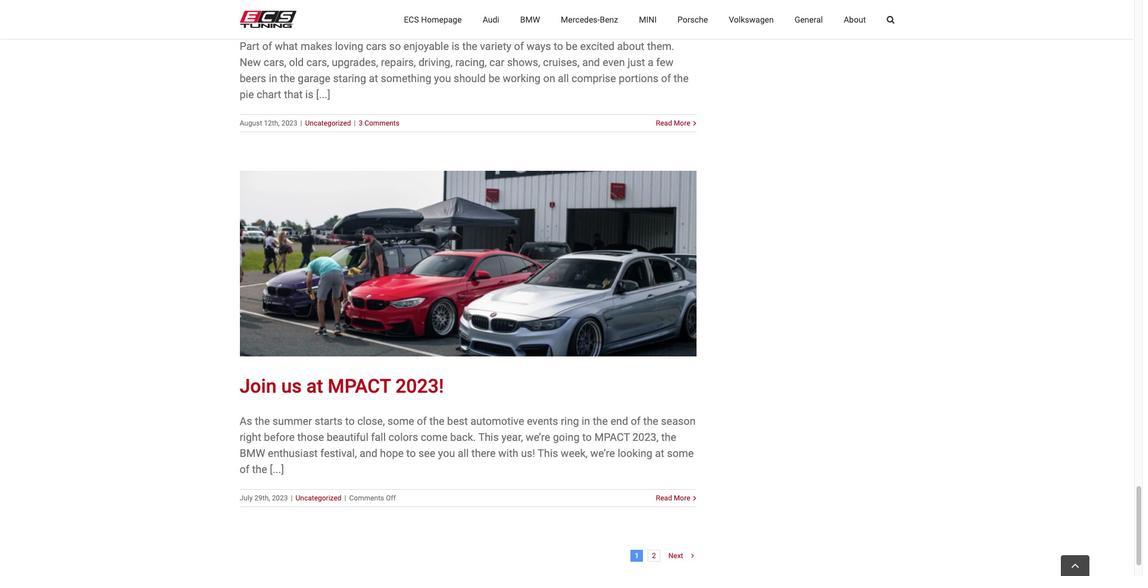 Task type: describe. For each thing, give the bounding box(es) containing it.
homepage
[[421, 15, 462, 24]]

uncategorized for 3
[[305, 119, 351, 127]]

automotive
[[471, 415, 524, 427]]

staring
[[333, 72, 366, 84]]

that
[[284, 88, 303, 101]]

general
[[795, 15, 823, 24]]

mercedes-
[[561, 15, 600, 24]]

[...] for is
[[316, 88, 330, 101]]

2 link
[[648, 550, 660, 562]]

bmw inside as the summer starts to close, some of the best automotive events ring in the end of the season right before those beautiful fall colors come back. this year, we're going to mpact 2023, the bmw enthusiast festival, and hope to see you all there with us! this week, we're looking at some of the [...]
[[240, 447, 265, 459]]

join us at mpact 2023!
[[240, 375, 444, 398]]

ecs homepage link
[[404, 0, 462, 39]]

looking
[[618, 447, 653, 459]]

benz
[[600, 15, 618, 24]]

read more link for comments
[[656, 118, 690, 129]]

before
[[264, 431, 295, 443]]

ecs homepage
[[404, 15, 462, 24]]

old
[[289, 56, 304, 68]]

of up shows,
[[514, 40, 524, 52]]

the right as
[[255, 415, 270, 427]]

uncategorized for comments
[[296, 494, 342, 502]]

the down season
[[661, 431, 676, 443]]

3
[[359, 119, 363, 127]]

0 vertical spatial comments
[[365, 119, 400, 127]]

variety
[[480, 40, 512, 52]]

uncategorized link for comments
[[296, 494, 342, 502]]

| down festival,
[[344, 494, 346, 502]]

loving
[[335, 40, 363, 52]]

about link
[[844, 0, 866, 39]]

1 vertical spatial some
[[667, 447, 694, 459]]

more for off
[[674, 494, 690, 502]]

there
[[471, 447, 496, 459]]

0 vertical spatial some
[[388, 415, 414, 427]]

august 12th, 2023 | uncategorized | 3 comments
[[240, 119, 400, 127]]

see
[[419, 447, 435, 459]]

| right 29th,
[[291, 494, 293, 502]]

0 horizontal spatial be
[[489, 72, 500, 84]]

festival,
[[320, 447, 357, 459]]

at inside as the summer starts to close, some of the best automotive events ring in the end of the season right before those beautiful fall colors come back. this year, we're going to mpact 2023, the bmw enthusiast festival, and hope to see you all there with us! this week, we're looking at some of the [...]
[[655, 447, 665, 459]]

starts
[[315, 415, 343, 427]]

the up come
[[429, 415, 445, 427]]

of up come
[[417, 415, 427, 427]]

of up july
[[240, 463, 249, 476]]

mpact inside as the summer starts to close, some of the best automotive events ring in the end of the season right before those beautiful fall colors come back. this year, we're going to mpact 2023, the bmw enthusiast festival, and hope to see you all there with us! this week, we're looking at some of the [...]
[[594, 431, 630, 443]]

about
[[844, 15, 866, 24]]

1 horizontal spatial this
[[538, 447, 558, 459]]

12th,
[[264, 119, 280, 127]]

1 vertical spatial comments
[[349, 494, 384, 502]]

just
[[628, 56, 645, 68]]

best
[[447, 415, 468, 427]]

in inside as the summer starts to close, some of the best automotive events ring in the end of the season right before those beautiful fall colors come back. this year, we're going to mpact 2023, the bmw enthusiast festival, and hope to see you all there with us! this week, we're looking at some of the [...]
[[582, 415, 590, 427]]

2023!
[[395, 375, 444, 398]]

repairs,
[[381, 56, 416, 68]]

to left the see
[[406, 447, 416, 459]]

porsche link
[[678, 0, 708, 39]]

going
[[553, 431, 580, 443]]

new
[[240, 56, 261, 68]]

close,
[[357, 415, 385, 427]]

cruises,
[[543, 56, 580, 68]]

volkswagen link
[[729, 0, 774, 39]]

with
[[498, 447, 518, 459]]

year,
[[501, 431, 523, 443]]

to inside part of what makes loving cars so enjoyable is the variety of ways to be excited about them. new cars, old cars, upgrades, repairs, driving, racing, car shows, cruises, and even just a few beers in the garage staring at something you should be working on all comprise portions of the pie chart that is [...]
[[554, 40, 563, 52]]

portions
[[619, 72, 659, 84]]

few
[[656, 56, 674, 68]]

next link
[[665, 546, 687, 566]]

read more for august 12th, 2023 | uncategorized | 3 comments
[[656, 119, 690, 127]]

chart
[[257, 88, 281, 101]]

beers
[[240, 72, 266, 84]]

cars
[[366, 40, 387, 52]]

mini link
[[639, 0, 657, 39]]

august
[[240, 119, 262, 127]]

more for comments
[[674, 119, 690, 127]]

shows,
[[507, 56, 540, 68]]

something
[[381, 72, 431, 84]]

mercedes-benz
[[561, 15, 618, 24]]

of down few
[[661, 72, 671, 84]]

[...] for the
[[270, 463, 284, 476]]

in inside part of what makes loving cars so enjoyable is the variety of ways to be excited about them. new cars, old cars, upgrades, repairs, driving, racing, car shows, cruises, and even just a few beers in the garage staring at something you should be working on all comprise portions of the pie chart that is [...]
[[269, 72, 277, 84]]

general link
[[795, 0, 823, 39]]

excited
[[580, 40, 615, 52]]

those
[[297, 431, 324, 443]]

part of what makes loving cars so enjoyable is the variety of ways to be excited about them. new cars, old cars, upgrades, repairs, driving, racing, car shows, cruises, and even just a few beers in the garage staring at something you should be working on all comprise portions of the pie chart that is [...]
[[240, 40, 689, 101]]

the up that
[[280, 72, 295, 84]]

0 vertical spatial be
[[566, 40, 578, 52]]



Task type: locate. For each thing, give the bounding box(es) containing it.
1 vertical spatial uncategorized link
[[296, 494, 342, 502]]

comprise
[[572, 72, 616, 84]]

and down fall
[[360, 447, 377, 459]]

comments left off
[[349, 494, 384, 502]]

july
[[240, 494, 253, 502]]

0 vertical spatial 2023
[[281, 119, 297, 127]]

on
[[543, 72, 555, 84]]

0 vertical spatial read
[[656, 119, 672, 127]]

comments
[[365, 119, 400, 127], [349, 494, 384, 502]]

beautiful
[[327, 431, 368, 443]]

ecs tuning logo image
[[240, 11, 296, 28]]

come
[[421, 431, 448, 443]]

[...] down garage
[[316, 88, 330, 101]]

in up the chart
[[269, 72, 277, 84]]

1 vertical spatial in
[[582, 415, 590, 427]]

garage
[[298, 72, 331, 84]]

right
[[240, 431, 261, 443]]

upgrades,
[[332, 56, 378, 68]]

0 vertical spatial at
[[369, 72, 378, 84]]

0 horizontal spatial at
[[306, 375, 323, 398]]

back.
[[450, 431, 476, 443]]

1 horizontal spatial some
[[667, 447, 694, 459]]

1 vertical spatial 2023
[[272, 494, 288, 502]]

pie
[[240, 88, 254, 101]]

at inside part of what makes loving cars so enjoyable is the variety of ways to be excited about them. new cars, old cars, upgrades, repairs, driving, racing, car shows, cruises, and even just a few beers in the garage staring at something you should be working on all comprise portions of the pie chart that is [...]
[[369, 72, 378, 84]]

more
[[674, 119, 690, 127], [674, 494, 690, 502]]

the down them.
[[674, 72, 689, 84]]

1 horizontal spatial [...]
[[316, 88, 330, 101]]

at right us in the bottom left of the page
[[306, 375, 323, 398]]

1 vertical spatial at
[[306, 375, 323, 398]]

0 vertical spatial [...]
[[316, 88, 330, 101]]

2 read from the top
[[656, 494, 672, 502]]

1 vertical spatial mpact
[[594, 431, 630, 443]]

of right part
[[262, 40, 272, 52]]

0 vertical spatial this
[[478, 431, 499, 443]]

1 vertical spatial uncategorized
[[296, 494, 342, 502]]

1 vertical spatial we're
[[590, 447, 615, 459]]

hope
[[380, 447, 404, 459]]

july 29th, 2023 | uncategorized | comments off
[[240, 494, 396, 502]]

2023,
[[632, 431, 659, 443]]

2023 right 12th,
[[281, 119, 297, 127]]

car
[[489, 56, 505, 68]]

some
[[388, 415, 414, 427], [667, 447, 694, 459]]

0 vertical spatial you
[[434, 72, 451, 84]]

audi link
[[483, 0, 499, 39]]

to up cruises,
[[554, 40, 563, 52]]

cars,
[[264, 56, 286, 68], [306, 56, 329, 68]]

1 vertical spatial [...]
[[270, 463, 284, 476]]

mercedes-benz link
[[561, 0, 618, 39]]

1 vertical spatial is
[[305, 88, 314, 101]]

read up 2 link
[[656, 494, 672, 502]]

all inside as the summer starts to close, some of the best automotive events ring in the end of the season right before those beautiful fall colors come back. this year, we're going to mpact 2023, the bmw enthusiast festival, and hope to see you all there with us! this week, we're looking at some of the [...]
[[458, 447, 469, 459]]

makes
[[301, 40, 332, 52]]

join us at mpact 2023! link
[[240, 375, 444, 398]]

0 vertical spatial all
[[558, 72, 569, 84]]

1 horizontal spatial is
[[452, 40, 460, 52]]

fall
[[371, 431, 386, 443]]

the up racing,
[[462, 40, 477, 52]]

0 vertical spatial mpact
[[328, 375, 391, 398]]

the up 2023,
[[643, 415, 658, 427]]

porsche
[[678, 15, 708, 24]]

2
[[652, 552, 656, 560]]

comments right 3
[[365, 119, 400, 127]]

enjoyable
[[404, 40, 449, 52]]

ecs
[[404, 15, 419, 24]]

cars, down makes
[[306, 56, 329, 68]]

1 horizontal spatial cars,
[[306, 56, 329, 68]]

even
[[603, 56, 625, 68]]

0 horizontal spatial is
[[305, 88, 314, 101]]

2023 for july 29th, 2023
[[272, 494, 288, 502]]

2023
[[281, 119, 297, 127], [272, 494, 288, 502]]

0 horizontal spatial [...]
[[270, 463, 284, 476]]

next
[[669, 552, 683, 560]]

0 horizontal spatial this
[[478, 431, 499, 443]]

1 vertical spatial all
[[458, 447, 469, 459]]

all right on
[[558, 72, 569, 84]]

uncategorized left 3
[[305, 119, 351, 127]]

end
[[611, 415, 628, 427]]

0 vertical spatial in
[[269, 72, 277, 84]]

read for off
[[656, 494, 672, 502]]

join
[[240, 375, 277, 398]]

0 horizontal spatial mpact
[[328, 375, 391, 398]]

you inside part of what makes loving cars so enjoyable is the variety of ways to be excited about them. new cars, old cars, upgrades, repairs, driving, racing, car shows, cruises, and even just a few beers in the garage staring at something you should be working on all comprise portions of the pie chart that is [...]
[[434, 72, 451, 84]]

uncategorized link down festival,
[[296, 494, 342, 502]]

at right the staring
[[369, 72, 378, 84]]

1 read more from the top
[[656, 119, 690, 127]]

we're down events
[[526, 431, 550, 443]]

1 vertical spatial read more link
[[656, 493, 690, 504]]

the up 29th,
[[252, 463, 267, 476]]

1 horizontal spatial and
[[582, 56, 600, 68]]

0 vertical spatial uncategorized
[[305, 119, 351, 127]]

should
[[454, 72, 486, 84]]

1 more from the top
[[674, 119, 690, 127]]

all down the back.
[[458, 447, 469, 459]]

read down portions
[[656, 119, 672, 127]]

0 vertical spatial is
[[452, 40, 460, 52]]

1 vertical spatial you
[[438, 447, 455, 459]]

1 horizontal spatial bmw
[[520, 15, 540, 24]]

the left end
[[593, 415, 608, 427]]

enthusiast
[[268, 447, 318, 459]]

to up week,
[[582, 431, 592, 443]]

[...] inside as the summer starts to close, some of the best automotive events ring in the end of the season right before those beautiful fall colors come back. this year, we're going to mpact 2023, the bmw enthusiast festival, and hope to see you all there with us! this week, we're looking at some of the [...]
[[270, 463, 284, 476]]

1 vertical spatial read more
[[656, 494, 690, 502]]

0 horizontal spatial in
[[269, 72, 277, 84]]

0 horizontal spatial some
[[388, 415, 414, 427]]

season
[[661, 415, 696, 427]]

[...] down enthusiast
[[270, 463, 284, 476]]

read more link up next link
[[656, 493, 690, 504]]

uncategorized link left 3
[[305, 119, 351, 127]]

is right that
[[305, 88, 314, 101]]

so
[[389, 40, 401, 52]]

0 vertical spatial read more link
[[656, 118, 690, 129]]

1 horizontal spatial at
[[369, 72, 378, 84]]

summer
[[273, 415, 312, 427]]

0 vertical spatial more
[[674, 119, 690, 127]]

volkswagen
[[729, 15, 774, 24]]

2023 right 29th,
[[272, 494, 288, 502]]

0 horizontal spatial cars,
[[264, 56, 286, 68]]

events
[[527, 415, 558, 427]]

in right ring
[[582, 415, 590, 427]]

bmw down right
[[240, 447, 265, 459]]

is up racing,
[[452, 40, 460, 52]]

3 comments link
[[359, 119, 400, 127]]

this up there
[[478, 431, 499, 443]]

1 horizontal spatial be
[[566, 40, 578, 52]]

1 vertical spatial read
[[656, 494, 672, 502]]

2 cars, from the left
[[306, 56, 329, 68]]

1 horizontal spatial in
[[582, 415, 590, 427]]

2023 for august 12th, 2023
[[281, 119, 297, 127]]

2 vertical spatial at
[[655, 447, 665, 459]]

read more link down portions
[[656, 118, 690, 129]]

mpact down end
[[594, 431, 630, 443]]

| right 12th,
[[300, 119, 302, 127]]

1 cars, from the left
[[264, 56, 286, 68]]

mini
[[639, 15, 657, 24]]

to
[[554, 40, 563, 52], [345, 415, 355, 427], [582, 431, 592, 443], [406, 447, 416, 459]]

to up beautiful
[[345, 415, 355, 427]]

some up colors
[[388, 415, 414, 427]]

this right us!
[[538, 447, 558, 459]]

what
[[275, 40, 298, 52]]

about
[[617, 40, 645, 52]]

in
[[269, 72, 277, 84], [582, 415, 590, 427]]

0 vertical spatial uncategorized link
[[305, 119, 351, 127]]

and inside as the summer starts to close, some of the best automotive events ring in the end of the season right before those beautiful fall colors come back. this year, we're going to mpact 2023, the bmw enthusiast festival, and hope to see you all there with us! this week, we're looking at some of the [...]
[[360, 447, 377, 459]]

read more link for off
[[656, 493, 690, 504]]

1 horizontal spatial mpact
[[594, 431, 630, 443]]

off
[[386, 494, 396, 502]]

read more for july 29th, 2023 | uncategorized | comments off
[[656, 494, 690, 502]]

1 vertical spatial be
[[489, 72, 500, 84]]

this
[[478, 431, 499, 443], [538, 447, 558, 459]]

us!
[[521, 447, 535, 459]]

uncategorized down festival,
[[296, 494, 342, 502]]

1 read more link from the top
[[656, 118, 690, 129]]

read more down portions
[[656, 119, 690, 127]]

join us at mpact 2023! image
[[240, 171, 696, 356]]

1 vertical spatial more
[[674, 494, 690, 502]]

1
[[635, 552, 639, 560]]

0 horizontal spatial and
[[360, 447, 377, 459]]

you down the driving,
[[434, 72, 451, 84]]

0 horizontal spatial all
[[458, 447, 469, 459]]

we're right week,
[[590, 447, 615, 459]]

2 horizontal spatial at
[[655, 447, 665, 459]]

some down season
[[667, 447, 694, 459]]

0 vertical spatial we're
[[526, 431, 550, 443]]

driving,
[[419, 56, 453, 68]]

week,
[[561, 447, 588, 459]]

1 horizontal spatial all
[[558, 72, 569, 84]]

bmw up ways
[[520, 15, 540, 24]]

mpact up close,
[[328, 375, 391, 398]]

colors
[[389, 431, 418, 443]]

2 read more from the top
[[656, 494, 690, 502]]

cars, down what
[[264, 56, 286, 68]]

1 vertical spatial this
[[538, 447, 558, 459]]

| left 3
[[354, 119, 356, 127]]

ring
[[561, 415, 579, 427]]

0 horizontal spatial we're
[[526, 431, 550, 443]]

[...] inside part of what makes loving cars so enjoyable is the variety of ways to be excited about them. new cars, old cars, upgrades, repairs, driving, racing, car shows, cruises, and even just a few beers in the garage staring at something you should be working on all comprise portions of the pie chart that is [...]
[[316, 88, 330, 101]]

1 vertical spatial and
[[360, 447, 377, 459]]

ways
[[527, 40, 551, 52]]

0 vertical spatial read more
[[656, 119, 690, 127]]

0 vertical spatial and
[[582, 56, 600, 68]]

a
[[648, 56, 654, 68]]

at
[[369, 72, 378, 84], [306, 375, 323, 398], [655, 447, 665, 459]]

part
[[240, 40, 260, 52]]

|
[[300, 119, 302, 127], [354, 119, 356, 127], [291, 494, 293, 502], [344, 494, 346, 502]]

all inside part of what makes loving cars so enjoyable is the variety of ways to be excited about them. new cars, old cars, upgrades, repairs, driving, racing, car shows, cruises, and even just a few beers in the garage staring at something you should be working on all comprise portions of the pie chart that is [...]
[[558, 72, 569, 84]]

1 vertical spatial bmw
[[240, 447, 265, 459]]

0 vertical spatial bmw
[[520, 15, 540, 24]]

we're
[[526, 431, 550, 443], [590, 447, 615, 459]]

bmw link
[[520, 0, 540, 39]]

be down car
[[489, 72, 500, 84]]

read more
[[656, 119, 690, 127], [656, 494, 690, 502]]

read for comments
[[656, 119, 672, 127]]

1 read from the top
[[656, 119, 672, 127]]

uncategorized link for 3
[[305, 119, 351, 127]]

2 read more link from the top
[[656, 493, 690, 504]]

read
[[656, 119, 672, 127], [656, 494, 672, 502]]

working
[[503, 72, 541, 84]]

read more up next link
[[656, 494, 690, 502]]

you right the see
[[438, 447, 455, 459]]

1 horizontal spatial we're
[[590, 447, 615, 459]]

2 more from the top
[[674, 494, 690, 502]]

audi
[[483, 15, 499, 24]]

and inside part of what makes loving cars so enjoyable is the variety of ways to be excited about them. new cars, old cars, upgrades, repairs, driving, racing, car shows, cruises, and even just a few beers in the garage staring at something you should be working on all comprise portions of the pie chart that is [...]
[[582, 56, 600, 68]]

at down 2023,
[[655, 447, 665, 459]]

be up cruises,
[[566, 40, 578, 52]]

0 horizontal spatial bmw
[[240, 447, 265, 459]]

of right end
[[631, 415, 641, 427]]

them.
[[647, 40, 675, 52]]

as the summer starts to close, some of the best automotive events ring in the end of the season right before those beautiful fall colors come back. this year, we're going to mpact 2023, the bmw enthusiast festival, and hope to see you all there with us! this week, we're looking at some of the [...]
[[240, 415, 696, 476]]

us
[[281, 375, 302, 398]]

you inside as the summer starts to close, some of the best automotive events ring in the end of the season right before those beautiful fall colors come back. this year, we're going to mpact 2023, the bmw enthusiast festival, and hope to see you all there with us! this week, we're looking at some of the [...]
[[438, 447, 455, 459]]

is
[[452, 40, 460, 52], [305, 88, 314, 101]]

and up comprise
[[582, 56, 600, 68]]



Task type: vqa. For each thing, say whether or not it's contained in the screenshot.
improve
no



